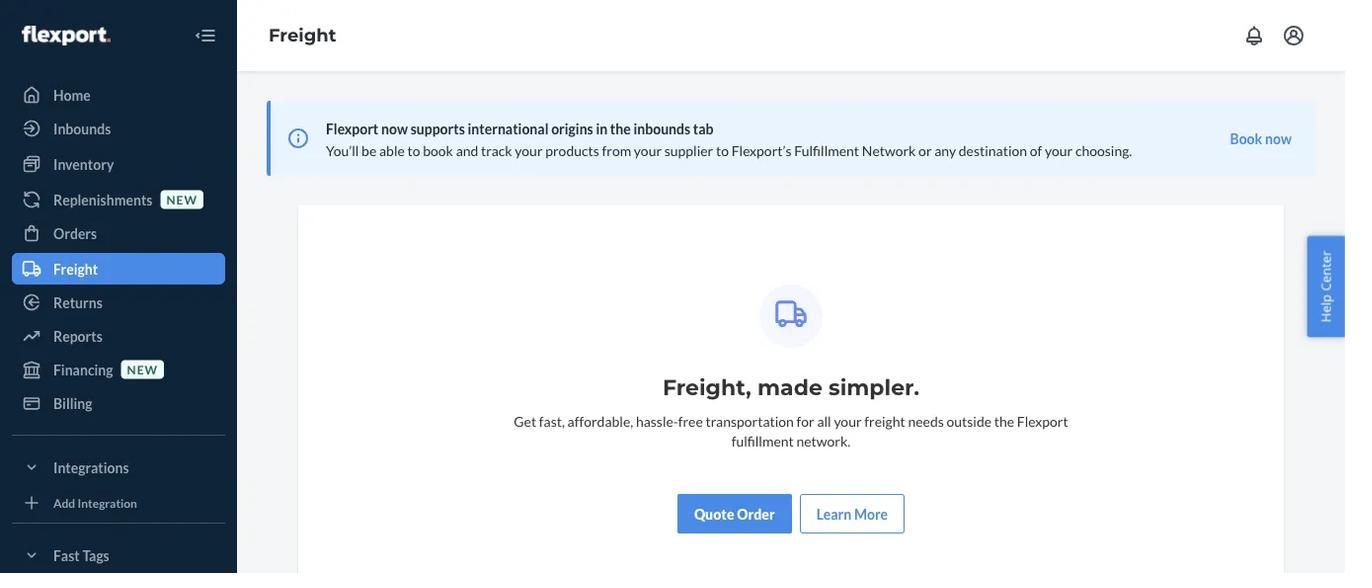 Task type: vqa. For each thing, say whether or not it's contained in the screenshot.
Product to the middle
no



Task type: locate. For each thing, give the bounding box(es) containing it.
fast
[[53, 547, 80, 564]]

fast tags button
[[12, 540, 225, 571]]

returns link
[[12, 287, 225, 318]]

quote
[[695, 505, 735, 522]]

of
[[1030, 142, 1043, 159]]

now up able
[[381, 120, 408, 137]]

new for replenishments
[[166, 192, 198, 206]]

products
[[546, 142, 600, 159]]

0 horizontal spatial now
[[381, 120, 408, 137]]

supplier
[[665, 142, 714, 159]]

your right all
[[834, 413, 862, 429]]

freight right close navigation icon
[[269, 24, 337, 46]]

0 vertical spatial the
[[611, 120, 631, 137]]

1 horizontal spatial freight
[[269, 24, 337, 46]]

inbounds link
[[12, 113, 225, 144]]

to right able
[[408, 142, 420, 159]]

freight, made simpler.
[[663, 374, 920, 401]]

financing
[[53, 361, 113, 378]]

learn more
[[817, 505, 888, 522]]

open notifications image
[[1243, 24, 1267, 47]]

tags
[[82, 547, 109, 564]]

integrations button
[[12, 452, 225, 483]]

0 horizontal spatial to
[[408, 142, 420, 159]]

1 vertical spatial new
[[127, 362, 158, 376]]

freight link
[[269, 24, 337, 46], [12, 253, 225, 285]]

fast,
[[539, 413, 565, 429]]

able
[[379, 142, 405, 159]]

flexport
[[326, 120, 379, 137], [1018, 413, 1069, 429]]

fast tags
[[53, 547, 109, 564]]

add integration link
[[12, 491, 225, 515]]

flexport's
[[732, 142, 792, 159]]

freight
[[269, 24, 337, 46], [53, 260, 98, 277]]

the
[[611, 120, 631, 137], [995, 413, 1015, 429]]

0 vertical spatial freight link
[[269, 24, 337, 46]]

needs
[[909, 413, 945, 429]]

1 horizontal spatial flexport
[[1018, 413, 1069, 429]]

1 vertical spatial freight link
[[12, 253, 225, 285]]

book
[[423, 142, 454, 159]]

inbounds
[[53, 120, 111, 137]]

transportation
[[706, 413, 794, 429]]

the right outside
[[995, 413, 1015, 429]]

the right 'in'
[[611, 120, 631, 137]]

flexport right outside
[[1018, 413, 1069, 429]]

1 horizontal spatial the
[[995, 413, 1015, 429]]

inbounds
[[634, 120, 691, 137]]

to
[[408, 142, 420, 159], [716, 142, 729, 159]]

all
[[818, 413, 832, 429]]

1 vertical spatial freight
[[53, 260, 98, 277]]

help
[[1318, 295, 1335, 322]]

freight up returns
[[53, 260, 98, 277]]

from
[[602, 142, 632, 159]]

0 horizontal spatial flexport
[[326, 120, 379, 137]]

fulfillment
[[795, 142, 860, 159]]

orders link
[[12, 217, 225, 249]]

integration
[[78, 496, 137, 510]]

0 horizontal spatial new
[[127, 362, 158, 376]]

0 horizontal spatial the
[[611, 120, 631, 137]]

and
[[456, 142, 479, 159]]

0 vertical spatial new
[[166, 192, 198, 206]]

tab
[[694, 120, 714, 137]]

now for flexport
[[381, 120, 408, 137]]

in
[[596, 120, 608, 137]]

1 horizontal spatial freight link
[[269, 24, 337, 46]]

help center button
[[1308, 236, 1346, 337]]

new
[[166, 192, 198, 206], [127, 362, 158, 376]]

outside
[[947, 413, 992, 429]]

help center
[[1318, 251, 1335, 322]]

1 horizontal spatial to
[[716, 142, 729, 159]]

flexport up the you'll
[[326, 120, 379, 137]]

add integration
[[53, 496, 137, 510]]

origins
[[552, 120, 594, 137]]

to right "supplier"
[[716, 142, 729, 159]]

1 vertical spatial flexport
[[1018, 413, 1069, 429]]

now inside button
[[1266, 130, 1293, 147]]

0 vertical spatial freight
[[269, 24, 337, 46]]

home
[[53, 86, 91, 103]]

1 horizontal spatial new
[[166, 192, 198, 206]]

learn more button
[[817, 504, 888, 524]]

now right book
[[1266, 130, 1293, 147]]

new up orders link at the top left
[[166, 192, 198, 206]]

inventory link
[[12, 148, 225, 180]]

1 horizontal spatial now
[[1266, 130, 1293, 147]]

freight link right close navigation icon
[[269, 24, 337, 46]]

hassle-
[[636, 413, 679, 429]]

0 vertical spatial flexport
[[326, 120, 379, 137]]

freight link up returns link
[[12, 253, 225, 285]]

the inside the flexport now supports international origins in the inbounds tab you'll be able to book and track your products from your supplier to flexport's fulfillment network or any destination of your choosing.
[[611, 120, 631, 137]]

1 vertical spatial the
[[995, 413, 1015, 429]]

0 horizontal spatial freight link
[[12, 253, 225, 285]]

freight
[[865, 413, 906, 429]]

new down reports link
[[127, 362, 158, 376]]

now inside the flexport now supports international origins in the inbounds tab you'll be able to book and track your products from your supplier to flexport's fulfillment network or any destination of your choosing.
[[381, 120, 408, 137]]

book now
[[1231, 130, 1293, 147]]

now
[[381, 120, 408, 137], [1266, 130, 1293, 147]]

track
[[481, 142, 513, 159]]

simpler.
[[829, 374, 920, 401]]

your
[[515, 142, 543, 159], [634, 142, 662, 159], [1046, 142, 1073, 159], [834, 413, 862, 429]]

new for financing
[[127, 362, 158, 376]]

book now button
[[1231, 128, 1293, 148]]



Task type: describe. For each thing, give the bounding box(es) containing it.
destination
[[959, 142, 1028, 159]]

any
[[935, 142, 957, 159]]

quote order button
[[678, 494, 792, 534]]

flexport logo image
[[22, 26, 111, 45]]

flexport now supports international origins in the inbounds tab you'll be able to book and track your products from your supplier to flexport's fulfillment network or any destination of your choosing.
[[326, 120, 1133, 159]]

flexport inside get fast, affordable, hassle-free transportation for all your freight needs outside the flexport fulfillment network.
[[1018, 413, 1069, 429]]

1 to from the left
[[408, 142, 420, 159]]

get fast, affordable, hassle-free transportation for all your freight needs outside the flexport fulfillment network.
[[514, 413, 1069, 449]]

book
[[1231, 130, 1263, 147]]

0 horizontal spatial freight
[[53, 260, 98, 277]]

learn more link
[[800, 494, 905, 534]]

home link
[[12, 79, 225, 111]]

reports link
[[12, 320, 225, 352]]

international
[[468, 120, 549, 137]]

center
[[1318, 251, 1335, 291]]

2 to from the left
[[716, 142, 729, 159]]

network
[[862, 142, 916, 159]]

get
[[514, 413, 537, 429]]

your down international
[[515, 142, 543, 159]]

open account menu image
[[1283, 24, 1306, 47]]

flexport inside the flexport now supports international origins in the inbounds tab you'll be able to book and track your products from your supplier to flexport's fulfillment network or any destination of your choosing.
[[326, 120, 379, 137]]

quote order
[[695, 505, 775, 522]]

affordable,
[[568, 413, 634, 429]]

your right of
[[1046, 142, 1073, 159]]

you'll
[[326, 142, 359, 159]]

add
[[53, 496, 75, 510]]

fulfillment
[[732, 432, 794, 449]]

learn
[[817, 505, 852, 522]]

integrations
[[53, 459, 129, 476]]

for
[[797, 413, 815, 429]]

order
[[737, 505, 775, 522]]

orders
[[53, 225, 97, 242]]

returns
[[53, 294, 103, 311]]

your down the inbounds in the top of the page
[[634, 142, 662, 159]]

replenishments
[[53, 191, 153, 208]]

choosing.
[[1076, 142, 1133, 159]]

more
[[855, 505, 888, 522]]

reports
[[53, 328, 103, 344]]

freight,
[[663, 374, 752, 401]]

close navigation image
[[194, 24, 217, 47]]

the inside get fast, affordable, hassle-free transportation for all your freight needs outside the flexport fulfillment network.
[[995, 413, 1015, 429]]

supports
[[411, 120, 465, 137]]

now for book
[[1266, 130, 1293, 147]]

your inside get fast, affordable, hassle-free transportation for all your freight needs outside the flexport fulfillment network.
[[834, 413, 862, 429]]

or
[[919, 142, 932, 159]]

free
[[679, 413, 703, 429]]

inventory
[[53, 156, 114, 172]]

billing link
[[12, 387, 225, 419]]

billing
[[53, 395, 92, 412]]

be
[[362, 142, 377, 159]]

made
[[758, 374, 823, 401]]

network.
[[797, 432, 851, 449]]



